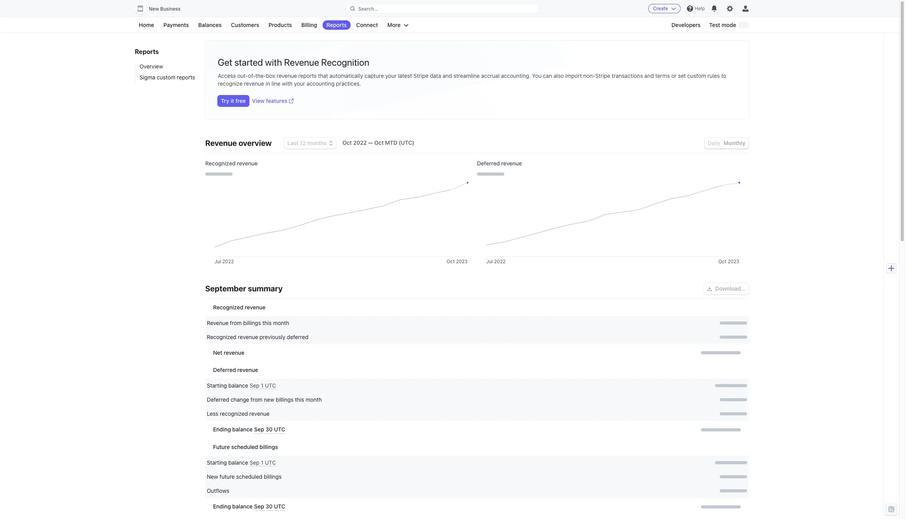 Task type: locate. For each thing, give the bounding box(es) containing it.
and right data
[[443, 72, 452, 79]]

new for new future scheduled billings
[[207, 473, 218, 480]]

cell inside deferred change from new billings this month row
[[479, 396, 748, 404]]

1 horizontal spatial this
[[295, 396, 304, 403]]

cell for less recognized revenue row
[[479, 410, 748, 418]]

accrual
[[481, 72, 500, 79]]

cell for revenue from billings this month row
[[479, 319, 748, 327]]

2 starting balance sep 1 utc from the top
[[207, 459, 276, 466]]

billing link
[[298, 20, 321, 30]]

0 horizontal spatial figure
[[215, 183, 468, 257]]

new business
[[149, 6, 181, 12]]

new
[[149, 6, 159, 12], [207, 473, 218, 480]]

test
[[710, 22, 721, 28]]

jul 2022
[[215, 259, 234, 264], [487, 259, 506, 264]]

recognized revenue
[[205, 160, 258, 167], [213, 304, 266, 311]]

revenue inside row
[[207, 320, 229, 326]]

0 vertical spatial your
[[386, 72, 397, 79]]

row down deferred change from new billings this month row
[[205, 421, 749, 439]]

month
[[273, 320, 289, 326], [306, 396, 322, 403]]

1 for scheduled
[[261, 459, 264, 466]]

0 vertical spatial revenue
[[284, 57, 319, 68]]

recognized revenue up revenue from billings this month
[[213, 304, 266, 311]]

1 vertical spatial reports
[[135, 48, 159, 55]]

revenue
[[277, 72, 297, 79], [244, 80, 264, 87], [237, 160, 258, 167], [502, 160, 522, 167], [245, 304, 266, 311], [238, 334, 258, 340], [224, 349, 245, 356], [238, 367, 258, 373], [250, 410, 270, 417]]

0 horizontal spatial your
[[294, 80, 305, 87]]

svg image
[[708, 286, 713, 291]]

stripe
[[414, 72, 429, 79], [596, 72, 611, 79]]

2022 for deferred revenue
[[494, 259, 506, 264]]

revenue from billings this month
[[207, 320, 289, 326]]

1 vertical spatial scheduled
[[236, 473, 263, 480]]

1 horizontal spatial deferred revenue
[[477, 160, 522, 167]]

0 vertical spatial 30
[[266, 426, 273, 433]]

terms
[[656, 72, 670, 79]]

new left business
[[149, 6, 159, 12]]

recognized down the revenue overview at left
[[205, 160, 236, 167]]

oct
[[343, 139, 352, 146], [375, 139, 384, 146], [447, 259, 455, 264], [719, 259, 727, 264]]

this right 'new'
[[295, 396, 304, 403]]

row up less recognized revenue row
[[205, 379, 749, 393]]

balance down new future scheduled billings
[[232, 503, 253, 510]]

developers
[[672, 22, 701, 28]]

1 ending balance sep 30 utc from the top
[[213, 426, 285, 433]]

reports down "overview" link
[[177, 74, 195, 81]]

revenue left overview
[[205, 138, 237, 147]]

0 vertical spatial recognized revenue
[[205, 160, 258, 167]]

1 jul 2022 from the left
[[215, 259, 234, 264]]

grid containing deferred revenue
[[205, 361, 749, 439]]

net revenue row
[[205, 344, 749, 361]]

oct 2023
[[447, 259, 468, 264], [719, 259, 740, 264]]

1 horizontal spatial and
[[645, 72, 654, 79]]

cell inside less recognized revenue row
[[479, 410, 748, 418]]

ending down outflows
[[213, 503, 231, 510]]

1
[[261, 382, 264, 389], [261, 459, 264, 466]]

ending up future
[[213, 426, 231, 433]]

home link
[[135, 20, 158, 30]]

2 starting from the top
[[207, 459, 227, 466]]

2 grid from the top
[[205, 361, 749, 439]]

1 vertical spatial starting
[[207, 459, 227, 466]]

view
[[252, 97, 265, 104]]

3 row from the top
[[205, 456, 749, 470]]

that
[[318, 72, 328, 79]]

ending balance sep 30 utc up future scheduled billings at the left
[[213, 426, 285, 433]]

balances link
[[194, 20, 226, 30]]

create button
[[649, 4, 681, 13]]

2 vertical spatial revenue
[[207, 320, 229, 326]]

revenue from billings this month row
[[205, 316, 749, 330]]

0 vertical spatial starting balance sep 1 utc
[[207, 382, 276, 389]]

2 vertical spatial deferred
[[207, 396, 229, 403]]

cell for second row from the bottom of the page
[[479, 459, 748, 467]]

1 jul from the left
[[215, 259, 221, 264]]

1 horizontal spatial 2023
[[728, 259, 740, 264]]

box
[[266, 72, 275, 79]]

0 vertical spatial new
[[149, 6, 159, 12]]

recognized up net
[[207, 334, 237, 340]]

0 horizontal spatial jul 2022
[[215, 259, 234, 264]]

practices.
[[336, 80, 361, 87]]

custom down "overview" link
[[157, 74, 176, 81]]

accounting.
[[501, 72, 531, 79]]

1 vertical spatial your
[[294, 80, 305, 87]]

overview link
[[135, 63, 198, 70]]

business
[[160, 6, 181, 12]]

overview
[[140, 63, 163, 70]]

from left 'new'
[[251, 396, 263, 403]]

less recognized revenue
[[207, 410, 270, 417]]

grid
[[205, 299, 749, 361], [205, 361, 749, 439], [205, 439, 749, 516]]

notifications image
[[712, 5, 718, 12]]

recognized
[[220, 410, 248, 417]]

balance
[[228, 382, 248, 389], [232, 426, 253, 433], [228, 459, 248, 466], [232, 503, 253, 510]]

deferred for less recognized revenue
[[207, 396, 229, 403]]

your
[[386, 72, 397, 79], [294, 80, 305, 87]]

2 2023 from the left
[[728, 259, 740, 264]]

0 vertical spatial with
[[265, 57, 282, 68]]

1 vertical spatial this
[[295, 396, 304, 403]]

recognized
[[205, 160, 236, 167], [213, 304, 243, 311], [207, 334, 237, 340]]

create
[[653, 5, 669, 11]]

cell inside revenue from billings this month row
[[479, 319, 748, 327]]

cell inside recognized revenue previously deferred 'row'
[[479, 333, 748, 341]]

2 figure from the left
[[487, 183, 740, 257]]

1 stripe from the left
[[414, 72, 429, 79]]

1 up deferred change from new billings this month
[[261, 382, 264, 389]]

1 vertical spatial 1
[[261, 459, 264, 466]]

1 vertical spatial starting balance sep 1 utc
[[207, 459, 276, 466]]

1 horizontal spatial your
[[386, 72, 397, 79]]

it
[[231, 97, 234, 104]]

connect link
[[352, 20, 382, 30]]

download…
[[716, 285, 746, 292]]

row down 'new future scheduled billings' row
[[205, 498, 749, 516]]

custom right the set
[[688, 72, 706, 79]]

0 horizontal spatial month
[[273, 320, 289, 326]]

revenue up net
[[207, 320, 229, 326]]

30
[[266, 426, 273, 433], [266, 503, 273, 510]]

2 jul from the left
[[487, 259, 493, 264]]

your left accounting
[[294, 80, 305, 87]]

0 horizontal spatial 2023
[[456, 259, 468, 264]]

0 horizontal spatial reports
[[177, 74, 195, 81]]

starting balance sep 1 utc for future
[[207, 459, 276, 466]]

0 vertical spatial ending
[[213, 426, 231, 433]]

1 vertical spatial with
[[282, 80, 293, 87]]

your left latest
[[386, 72, 397, 79]]

with up box
[[265, 57, 282, 68]]

0 horizontal spatial new
[[149, 6, 159, 12]]

1 vertical spatial 30
[[266, 503, 273, 510]]

2 30 from the top
[[266, 503, 273, 510]]

1 vertical spatial deferred
[[213, 367, 236, 373]]

4 row from the top
[[205, 498, 749, 516]]

home
[[139, 22, 154, 28]]

0 vertical spatial deferred revenue
[[477, 160, 522, 167]]

2 ending from the top
[[213, 503, 231, 510]]

—
[[368, 139, 373, 146]]

1 oct 2023 from the left
[[447, 259, 468, 264]]

previously
[[260, 334, 285, 340]]

recognized inside 'row'
[[207, 334, 237, 340]]

0 horizontal spatial jul
[[215, 259, 221, 264]]

0 vertical spatial scheduled
[[231, 444, 258, 450]]

2 ending balance sep 30 utc from the top
[[213, 503, 285, 510]]

row
[[205, 379, 749, 393], [205, 421, 749, 439], [205, 456, 749, 470], [205, 498, 749, 516]]

1 and from the left
[[443, 72, 452, 79]]

and left terms in the right top of the page
[[645, 72, 654, 79]]

new future scheduled billings
[[207, 473, 282, 480]]

ending balance sep 30 utc for less recognized revenue
[[213, 426, 285, 433]]

0 horizontal spatial deferred revenue
[[213, 367, 258, 373]]

deferred for future scheduled billings
[[213, 367, 236, 373]]

30 down new future scheduled billings
[[266, 503, 273, 510]]

1 vertical spatial deferred revenue
[[213, 367, 258, 373]]

1 up new future scheduled billings
[[261, 459, 264, 466]]

0 vertical spatial reports
[[327, 22, 347, 28]]

reports up overview
[[135, 48, 159, 55]]

new inside button
[[149, 6, 159, 12]]

grid containing future scheduled billings
[[205, 439, 749, 516]]

deferred inside row
[[207, 396, 229, 403]]

cell inside the outflows row
[[479, 487, 748, 495]]

new left future
[[207, 473, 218, 480]]

1 vertical spatial recognized revenue
[[213, 304, 266, 311]]

customers link
[[227, 20, 263, 30]]

ending balance sep 30 utc down new future scheduled billings
[[213, 503, 285, 510]]

0 horizontal spatial custom
[[157, 74, 176, 81]]

sigma custom reports
[[140, 74, 195, 81]]

revenue inside row
[[250, 410, 270, 417]]

reports right the billing
[[327, 22, 347, 28]]

2023 for recognized revenue
[[456, 259, 468, 264]]

cell inside net revenue 'row'
[[479, 349, 741, 357]]

1 horizontal spatial oct 2023
[[719, 259, 740, 264]]

starting up less
[[207, 382, 227, 389]]

recognized revenue inside grid
[[213, 304, 266, 311]]

1 horizontal spatial new
[[207, 473, 218, 480]]

jul 2022 for recognized
[[215, 259, 234, 264]]

jul for recognized
[[215, 259, 221, 264]]

less recognized revenue row
[[205, 407, 749, 421]]

1 figure from the left
[[215, 183, 468, 257]]

figure
[[215, 183, 468, 257], [487, 183, 740, 257]]

scheduled
[[231, 444, 258, 450], [236, 473, 263, 480]]

try it free
[[221, 97, 246, 104]]

1 vertical spatial ending balance sep 30 utc
[[213, 503, 285, 510]]

0 vertical spatial starting
[[207, 382, 227, 389]]

30 for billings
[[266, 503, 273, 510]]

ending
[[213, 426, 231, 433], [213, 503, 231, 510]]

view features link
[[252, 97, 294, 105]]

deferred revenue inside grid
[[213, 367, 258, 373]]

1 vertical spatial new
[[207, 473, 218, 480]]

ending balance sep 30 utc
[[213, 426, 285, 433], [213, 503, 285, 510]]

1 horizontal spatial reports
[[327, 22, 347, 28]]

1 horizontal spatial from
[[251, 396, 263, 403]]

stripe left transactions
[[596, 72, 611, 79]]

recognition
[[321, 57, 370, 68]]

and
[[443, 72, 452, 79], [645, 72, 654, 79]]

1 2023 from the left
[[456, 259, 468, 264]]

1 horizontal spatial stripe
[[596, 72, 611, 79]]

1 for from
[[261, 382, 264, 389]]

grid containing recognized revenue
[[205, 299, 749, 361]]

with right line
[[282, 80, 293, 87]]

1 horizontal spatial reports
[[299, 72, 317, 79]]

30 for new
[[266, 426, 273, 433]]

test mode
[[710, 22, 737, 28]]

recognized down september
[[213, 304, 243, 311]]

30 up future scheduled billings at the left
[[266, 426, 273, 433]]

starting
[[207, 382, 227, 389], [207, 459, 227, 466]]

0 horizontal spatial this
[[263, 320, 272, 326]]

reports up accounting
[[299, 72, 317, 79]]

revenue for overview
[[205, 138, 237, 147]]

0 horizontal spatial stripe
[[414, 72, 429, 79]]

reports link
[[323, 20, 351, 30]]

2 horizontal spatial 2022
[[494, 259, 506, 264]]

custom
[[688, 72, 706, 79], [157, 74, 176, 81]]

cell
[[479, 319, 748, 327], [479, 333, 748, 341], [479, 349, 741, 357], [207, 382, 475, 390], [479, 382, 748, 390], [479, 396, 748, 404], [479, 410, 748, 418], [479, 426, 741, 434], [207, 459, 475, 467], [479, 459, 748, 467], [479, 473, 748, 481], [479, 487, 748, 495], [479, 503, 741, 511]]

1 vertical spatial revenue
[[205, 138, 237, 147]]

row up the outflows row
[[205, 456, 749, 470]]

2 jul 2022 from the left
[[487, 259, 506, 264]]

2 vertical spatial recognized
[[207, 334, 237, 340]]

0 vertical spatial from
[[230, 320, 242, 326]]

1 ending from the top
[[213, 426, 231, 433]]

2 1 from the top
[[261, 459, 264, 466]]

2 oct 2023 from the left
[[719, 259, 740, 264]]

1 starting balance sep 1 utc from the top
[[207, 382, 276, 389]]

sep up future scheduled billings at the left
[[254, 426, 264, 433]]

0 horizontal spatial oct 2023
[[447, 259, 468, 264]]

billing
[[302, 22, 317, 28]]

0 vertical spatial 1
[[261, 382, 264, 389]]

0 horizontal spatial 2022
[[223, 259, 234, 264]]

2022
[[353, 139, 367, 146], [223, 259, 234, 264], [494, 259, 506, 264]]

recognized revenue down the revenue overview at left
[[205, 160, 258, 167]]

0 horizontal spatial and
[[443, 72, 452, 79]]

1 horizontal spatial custom
[[688, 72, 706, 79]]

ending balance sep 30 utc for outflows
[[213, 503, 285, 510]]

new inside row
[[207, 473, 218, 480]]

1 row from the top
[[205, 379, 749, 393]]

2 row from the top
[[205, 421, 749, 439]]

1 horizontal spatial jul
[[487, 259, 493, 264]]

1 horizontal spatial figure
[[487, 183, 740, 257]]

starting balance sep 1 utc up new future scheduled billings
[[207, 459, 276, 466]]

this
[[263, 320, 272, 326], [295, 396, 304, 403]]

1 horizontal spatial jul 2022
[[487, 259, 506, 264]]

1 1 from the top
[[261, 382, 264, 389]]

oct 2023 for deferred revenue
[[719, 259, 740, 264]]

stripe left data
[[414, 72, 429, 79]]

1 starting from the top
[[207, 382, 227, 389]]

mode
[[722, 22, 737, 28]]

data
[[430, 72, 441, 79]]

1 vertical spatial recognized
[[213, 304, 243, 311]]

1 vertical spatial ending
[[213, 503, 231, 510]]

accounting
[[307, 80, 335, 87]]

search…
[[358, 6, 378, 12]]

1 30 from the top
[[266, 426, 273, 433]]

cell for net revenue 'row'
[[479, 349, 741, 357]]

1 grid from the top
[[205, 299, 749, 361]]

future
[[213, 444, 230, 450]]

cell inside 'new future scheduled billings' row
[[479, 473, 748, 481]]

this up the previously
[[263, 320, 272, 326]]

0 horizontal spatial reports
[[135, 48, 159, 55]]

1 vertical spatial month
[[306, 396, 322, 403]]

recognized for recognized revenue previously deferred 'row'
[[207, 334, 237, 340]]

starting balance sep 1 utc up change
[[207, 382, 276, 389]]

3 grid from the top
[[205, 439, 749, 516]]

deferred revenue
[[477, 160, 522, 167], [213, 367, 258, 373]]

0 vertical spatial ending balance sep 30 utc
[[213, 426, 285, 433]]

starting down future
[[207, 459, 227, 466]]

from up recognized revenue previously deferred
[[230, 320, 242, 326]]

revenue up that
[[284, 57, 319, 68]]



Task type: describe. For each thing, give the bounding box(es) containing it.
ending for outflows
[[213, 503, 231, 510]]

to
[[722, 72, 727, 79]]

starting balance sep 1 utc for change
[[207, 382, 276, 389]]

in
[[266, 80, 270, 87]]

jul 2022 for deferred
[[487, 259, 506, 264]]

september
[[205, 284, 246, 293]]

0 horizontal spatial from
[[230, 320, 242, 326]]

cell for recognized revenue previously deferred 'row'
[[479, 333, 748, 341]]

reports inside 'link'
[[327, 22, 347, 28]]

recognize
[[218, 80, 243, 87]]

2023 for deferred revenue
[[728, 259, 740, 264]]

0 vertical spatial month
[[273, 320, 289, 326]]

change
[[231, 396, 249, 403]]

sep up new future scheduled billings
[[250, 459, 260, 466]]

outflows
[[207, 487, 229, 494]]

balance up change
[[228, 382, 248, 389]]

customers
[[231, 22, 259, 28]]

new for new business
[[149, 6, 159, 12]]

can
[[543, 72, 552, 79]]

cell for deferred change from new billings this month row
[[479, 396, 748, 404]]

payments link
[[160, 20, 193, 30]]

you
[[532, 72, 542, 79]]

starting for future
[[207, 459, 227, 466]]

features
[[266, 97, 288, 104]]

1 vertical spatial from
[[251, 396, 263, 403]]

or
[[672, 72, 677, 79]]

help button
[[684, 2, 708, 15]]

deferred change from new billings this month row
[[205, 393, 749, 407]]

recognized for grid containing recognized revenue
[[213, 304, 243, 311]]

set
[[678, 72, 686, 79]]

help
[[695, 5, 705, 11]]

rules
[[708, 72, 720, 79]]

2022 for recognized revenue
[[223, 259, 234, 264]]

jul for deferred
[[487, 259, 493, 264]]

sep down new future scheduled billings
[[254, 503, 264, 510]]

get
[[218, 57, 233, 68]]

also
[[554, 72, 564, 79]]

0 vertical spatial this
[[263, 320, 272, 326]]

(utc)
[[399, 139, 415, 146]]

1 horizontal spatial 2022
[[353, 139, 367, 146]]

2 and from the left
[[645, 72, 654, 79]]

latest
[[398, 72, 412, 79]]

monthly
[[724, 140, 746, 146]]

products
[[269, 22, 292, 28]]

access out-of-the-box revenue reports that automatically capture your latest stripe data and streamline accrual accounting. you can also import non-stripe transactions and terms or set custom rules to recognize revenue in line with your accounting practices.
[[218, 72, 727, 87]]

outflows row
[[205, 484, 749, 498]]

0 vertical spatial recognized
[[205, 160, 236, 167]]

future scheduled billings
[[213, 444, 278, 450]]

the-
[[256, 72, 266, 79]]

future
[[220, 473, 235, 480]]

get started with revenue recognition
[[218, 57, 370, 68]]

try
[[221, 97, 229, 104]]

new business button
[[135, 3, 188, 14]]

monthly button
[[724, 140, 746, 146]]

starting for deferred
[[207, 382, 227, 389]]

developers link
[[668, 20, 705, 30]]

net
[[213, 349, 222, 356]]

products link
[[265, 20, 296, 30]]

recognized revenue previously deferred row
[[205, 330, 749, 344]]

of-
[[248, 72, 256, 79]]

balances
[[198, 22, 222, 28]]

new
[[264, 396, 274, 403]]

payments
[[164, 22, 189, 28]]

capture
[[365, 72, 384, 79]]

sigma custom reports link
[[135, 74, 198, 81]]

oct 2023 for recognized revenue
[[447, 259, 468, 264]]

figure for deferred revenue
[[487, 183, 740, 257]]

more
[[388, 22, 401, 28]]

scheduled inside 'new future scheduled billings' row
[[236, 473, 263, 480]]

mtd
[[385, 139, 398, 146]]

cell for 1st row
[[479, 382, 748, 390]]

cell for second row
[[479, 426, 741, 434]]

started
[[235, 57, 263, 68]]

non-
[[584, 72, 596, 79]]

cell for 'new future scheduled billings' row
[[479, 473, 748, 481]]

custom inside access out-of-the-box revenue reports that automatically capture your latest stripe data and streamline accrual accounting. you can also import non-stripe transactions and terms or set custom rules to recognize revenue in line with your accounting practices.
[[688, 72, 706, 79]]

Search… search field
[[346, 4, 538, 13]]

overview
[[239, 138, 272, 147]]

ending for less recognized revenue
[[213, 426, 231, 433]]

Search… text field
[[346, 4, 538, 13]]

streamline
[[454, 72, 480, 79]]

net revenue
[[213, 349, 245, 356]]

more button
[[384, 20, 413, 30]]

sep up deferred change from new billings this month
[[250, 382, 260, 389]]

sigma
[[140, 74, 155, 81]]

deferred change from new billings this month
[[207, 396, 322, 403]]

import
[[566, 72, 582, 79]]

recognized revenue previously deferred
[[207, 334, 309, 340]]

deferred
[[287, 334, 309, 340]]

new future scheduled billings row
[[205, 470, 749, 484]]

out-
[[237, 72, 248, 79]]

free
[[236, 97, 246, 104]]

0 vertical spatial deferred
[[477, 160, 500, 167]]

balance up new future scheduled billings
[[228, 459, 248, 466]]

with inside access out-of-the-box revenue reports that automatically capture your latest stripe data and streamline accrual accounting. you can also import non-stripe transactions and terms or set custom rules to recognize revenue in line with your accounting practices.
[[282, 80, 293, 87]]

daily
[[708, 140, 721, 146]]

view features
[[252, 97, 288, 104]]

try it free button
[[218, 95, 249, 106]]

less
[[207, 410, 218, 417]]

transactions
[[612, 72, 643, 79]]

1 horizontal spatial month
[[306, 396, 322, 403]]

summary
[[248, 284, 283, 293]]

figure for recognized revenue
[[215, 183, 468, 257]]

connect
[[356, 22, 378, 28]]

revenue for from
[[207, 320, 229, 326]]

balance down less recognized revenue at bottom
[[232, 426, 253, 433]]

oct 2022 — oct mtd (utc)
[[343, 139, 415, 146]]

download… button
[[705, 283, 749, 294]]

access
[[218, 72, 236, 79]]

reports inside access out-of-the-box revenue reports that automatically capture your latest stripe data and streamline accrual accounting. you can also import non-stripe transactions and terms or set custom rules to recognize revenue in line with your accounting practices.
[[299, 72, 317, 79]]

daily monthly
[[708, 140, 746, 146]]

cell for the outflows row
[[479, 487, 748, 495]]

2 stripe from the left
[[596, 72, 611, 79]]

cell for fourth row from the top
[[479, 503, 741, 511]]

line
[[272, 80, 281, 87]]

september summary
[[205, 284, 283, 293]]



Task type: vqa. For each thing, say whether or not it's contained in the screenshot.
2022 corresponding to Deferred revenue
yes



